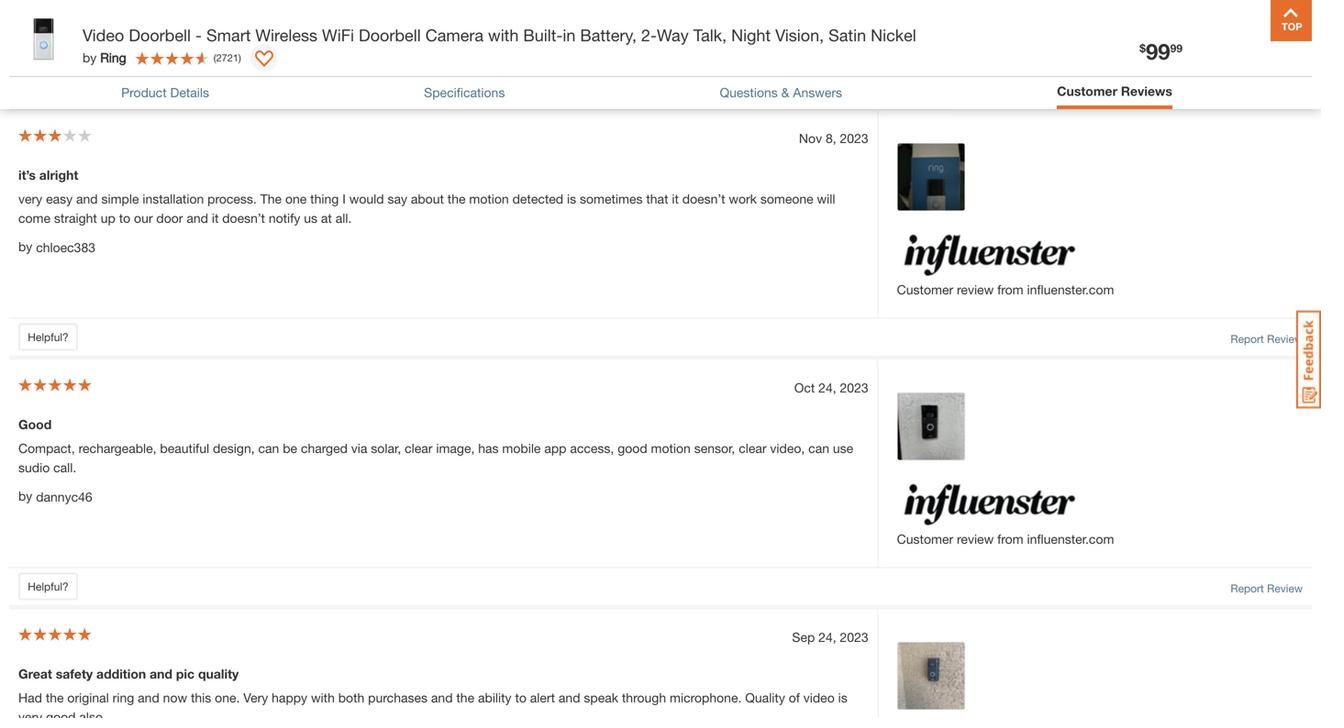 Task type: describe. For each thing, give the bounding box(es) containing it.
video
[[804, 690, 835, 706]]

dannyc46
[[36, 490, 92, 505]]

showing 1 - 10 of 2,721 reviews
[[18, 66, 196, 81]]

logo image for very easy and simple installation process. the one thing i would say about the motion detected is sometimes that it doesn't work someone will come straight up to our door and it doesn't notify us at all.
[[897, 230, 1081, 280]]

sep 24, 2023
[[792, 630, 869, 645]]

has
[[478, 441, 499, 456]]

with inside 'great safety addition and pic quality had the original ring and now this one. very happy with both purchases and the ability to alert and speak through microphone. quality of video is very good also.'
[[311, 690, 335, 706]]

influenster.com for compact, rechargeable, beautiful design, can be charged via solar, clear image, has mobile app access, good motion sensor, clear video, can use sudio call.
[[1027, 532, 1115, 547]]

in
[[563, 25, 576, 45]]

pic
[[176, 667, 195, 682]]

2 doorbell from the left
[[359, 25, 421, 45]]

questions & answers
[[720, 85, 843, 100]]

verified
[[620, 22, 663, 37]]

sometimes
[[580, 191, 643, 206]]

8,
[[826, 131, 837, 146]]

mobile
[[502, 441, 541, 456]]

alert
[[530, 690, 555, 706]]

motion inside it's alright very easy and simple installation process. the one thing i would say about the motion detected is sometimes that it doesn't work someone will come straight up to our door and it doesn't notify us at all.
[[469, 191, 509, 206]]

of inside 'great safety addition and pic quality had the original ring and now this one. very happy with both purchases and the ability to alert and speak through microphone. quality of video is very good also.'
[[789, 690, 800, 706]]

purchases
[[368, 690, 428, 706]]

night
[[732, 25, 771, 45]]

access,
[[570, 441, 614, 456]]

notify
[[269, 210, 300, 226]]

ability
[[478, 690, 512, 706]]

$ 99 99
[[1140, 38, 1183, 64]]

by for by dannyc46
[[18, 489, 32, 504]]

be
[[283, 441, 297, 456]]

star symbol image for 5
[[362, 22, 377, 35]]

product
[[121, 85, 167, 100]]

video,
[[770, 441, 805, 456]]

addition
[[96, 667, 146, 682]]

would
[[349, 191, 384, 206]]

video
[[83, 25, 124, 45]]

installation
[[143, 191, 204, 206]]

4
[[408, 22, 415, 37]]

detected
[[513, 191, 564, 206]]

Search text field
[[18, 0, 289, 37]]

and up straight
[[76, 191, 98, 206]]

review for compact, rechargeable, beautiful design, can be charged via solar, clear image, has mobile app access, good motion sensor, clear video, can use sudio call.
[[1268, 582, 1303, 595]]

&
[[782, 85, 790, 100]]

wifi
[[322, 25, 354, 45]]

star symbol image for 2
[[521, 22, 536, 35]]

2023 for oct 24, 2023
[[840, 380, 869, 395]]

review for very easy and simple installation process. the one thing i would say about the motion detected is sometimes that it doesn't work someone will come straight up to our door and it doesn't notify us at all.
[[1268, 332, 1303, 345]]

work
[[729, 191, 757, 206]]

the inside it's alright very easy and simple installation process. the one thing i would say about the motion detected is sometimes that it doesn't work someone will come straight up to our door and it doesn't notify us at all.
[[448, 191, 466, 206]]

image,
[[436, 441, 475, 456]]

2721
[[216, 52, 239, 64]]

0 vertical spatial of
[[102, 66, 113, 81]]

by ring
[[83, 50, 126, 65]]

alright
[[39, 167, 78, 182]]

3
[[461, 22, 468, 37]]

and right ring
[[138, 690, 159, 706]]

0 vertical spatial doesn't
[[683, 191, 725, 206]]

influenster.com for very easy and simple installation process. the one thing i would say about the motion detected is sometimes that it doesn't work someone will come straight up to our door and it doesn't notify us at all.
[[1027, 282, 1115, 297]]

speak
[[584, 690, 619, 706]]

99 up reviews
[[1146, 38, 1171, 64]]

come
[[18, 210, 50, 226]]

about
[[411, 191, 444, 206]]

rechargeable,
[[79, 441, 157, 456]]

- for doorbell
[[195, 25, 202, 45]]

questions
[[720, 85, 778, 100]]

our
[[134, 210, 153, 226]]

feedback link image
[[1297, 310, 1322, 409]]

customer review from influenster.com for very easy and simple installation process. the one thing i would say about the motion detected is sometimes that it doesn't work someone will come straight up to our door and it doesn't notify us at all.
[[897, 282, 1115, 297]]

display image
[[255, 50, 273, 69]]

3 button
[[450, 9, 494, 46]]

answers
[[793, 85, 843, 100]]

helpful? button for chloec383
[[18, 323, 78, 351]]

charged
[[301, 441, 348, 456]]

customer for oct 24, 2023
[[897, 532, 954, 547]]

straight
[[54, 210, 97, 226]]

door
[[156, 210, 183, 226]]

report for compact, rechargeable, beautiful design, can be charged via solar, clear image, has mobile app access, good motion sensor, clear video, can use sudio call.
[[1231, 582, 1264, 595]]

built-
[[523, 25, 563, 45]]

(
[[214, 52, 216, 64]]

the left ability
[[456, 690, 475, 706]]

chloec383
[[36, 240, 95, 255]]

1 clear from the left
[[405, 441, 433, 456]]

review for it's alright very easy and simple installation process. the one thing i would say about the motion detected is sometimes that it doesn't work someone will come straight up to our door and it doesn't notify us at all.
[[957, 282, 994, 297]]

4 button
[[397, 9, 441, 46]]

2 can from the left
[[809, 441, 830, 456]]

)
[[239, 52, 241, 64]]

solar,
[[371, 441, 401, 456]]

2,721
[[117, 66, 149, 81]]

product image image
[[14, 9, 73, 69]]

2023 for sep 24, 2023
[[840, 630, 869, 645]]

5
[[355, 22, 362, 37]]

2-
[[642, 25, 657, 45]]

at
[[321, 210, 332, 226]]

showing
[[18, 66, 68, 81]]

one
[[285, 191, 307, 206]]

happy
[[272, 690, 307, 706]]

quality
[[745, 690, 785, 706]]

1 horizontal spatial with
[[488, 25, 519, 45]]

customer for nov 8, 2023
[[897, 282, 954, 297]]

vision,
[[776, 25, 824, 45]]

had
[[18, 690, 42, 706]]

simple
[[101, 191, 139, 206]]

by dannyc46
[[18, 489, 92, 505]]

that
[[646, 191, 669, 206]]

1 can from the left
[[258, 441, 279, 456]]

very inside 'great safety addition and pic quality had the original ring and now this one. very happy with both purchases and the ability to alert and speak through microphone. quality of video is very good also.'
[[18, 710, 42, 719]]

good
[[18, 417, 52, 432]]

from for good compact, rechargeable, beautiful design, can be charged via solar, clear image, has mobile app access, good motion sensor, clear video, can use sudio call.
[[998, 532, 1024, 547]]

helpful? button for dannyc46
[[18, 573, 78, 600]]

will
[[817, 191, 836, 206]]

( 2721 )
[[214, 52, 241, 64]]

it's alright very easy and simple installation process. the one thing i would say about the motion detected is sometimes that it doesn't work someone will come straight up to our door and it doesn't notify us at all.
[[18, 167, 836, 226]]

great safety addition and pic quality had the original ring and now this one. very happy with both purchases and the ability to alert and speak through microphone. quality of video is very good also.
[[18, 667, 848, 719]]

app
[[545, 441, 567, 456]]

0 horizontal spatial 1
[[72, 66, 79, 81]]

to inside 'great safety addition and pic quality had the original ring and now this one. very happy with both purchases and the ability to alert and speak through microphone. quality of video is very good also.'
[[515, 690, 527, 706]]



Task type: locate. For each thing, give the bounding box(es) containing it.
nickel
[[871, 25, 917, 45]]

by for by ring
[[83, 50, 97, 65]]

doesn't down process.
[[222, 210, 265, 226]]

0 horizontal spatial doesn't
[[222, 210, 265, 226]]

2
[[514, 22, 521, 37]]

0 vertical spatial very
[[18, 191, 42, 206]]

is right detected
[[567, 191, 576, 206]]

1 vertical spatial 24,
[[819, 630, 837, 645]]

report review for very easy and simple installation process. the one thing i would say about the motion detected is sometimes that it doesn't work someone will come straight up to our door and it doesn't notify us at all.
[[1231, 332, 1303, 345]]

by for by chloec383
[[18, 239, 32, 254]]

via
[[351, 441, 367, 456]]

star symbol image for 3
[[468, 22, 483, 35]]

good inside 'great safety addition and pic quality had the original ring and now this one. very happy with both purchases and the ability to alert and speak through microphone. quality of video is very good also.'
[[46, 710, 76, 719]]

3 2023 from the top
[[840, 630, 869, 645]]

review
[[957, 282, 994, 297], [957, 532, 994, 547]]

original
[[67, 690, 109, 706]]

from for it's alright very easy and simple installation process. the one thing i would say about the motion detected is sometimes that it doesn't work someone will come straight up to our door and it doesn't notify us at all.
[[998, 282, 1024, 297]]

1 review from the top
[[957, 282, 994, 297]]

doorbell right wifi
[[359, 25, 421, 45]]

24, for oct
[[819, 380, 837, 395]]

0 vertical spatial it
[[672, 191, 679, 206]]

very down the had
[[18, 710, 42, 719]]

by inside by chloec383
[[18, 239, 32, 254]]

1 from from the top
[[998, 282, 1024, 297]]

2 24, from the top
[[819, 630, 837, 645]]

it's
[[18, 167, 36, 182]]

0 vertical spatial -
[[195, 25, 202, 45]]

1 horizontal spatial can
[[809, 441, 830, 456]]

to right the up at the top left
[[119, 210, 130, 226]]

it
[[672, 191, 679, 206], [212, 210, 219, 226]]

2 report review button from the top
[[1231, 580, 1303, 597]]

clear left "video,"
[[739, 441, 767, 456]]

influenster.com
[[1027, 282, 1115, 297], [1027, 532, 1115, 547]]

1
[[567, 22, 574, 37], [72, 66, 79, 81]]

by down come at the left of page
[[18, 239, 32, 254]]

report review button for compact, rechargeable, beautiful design, can be charged via solar, clear image, has mobile app access, good motion sensor, clear video, can use sudio call.
[[1231, 580, 1303, 597]]

0 vertical spatial report review
[[1231, 332, 1303, 345]]

this
[[191, 690, 211, 706]]

easy
[[46, 191, 73, 206]]

smart
[[207, 25, 251, 45]]

very inside it's alright very easy and simple installation process. the one thing i would say about the motion detected is sometimes that it doesn't work someone will come straight up to our door and it doesn't notify us at all.
[[18, 191, 42, 206]]

-
[[195, 25, 202, 45], [79, 66, 84, 81]]

to inside it's alright very easy and simple installation process. the one thing i would say about the motion detected is sometimes that it doesn't work someone will come straight up to our door and it doesn't notify us at all.
[[119, 210, 130, 226]]

1 right the built-
[[567, 22, 574, 37]]

video doorbell - smart wireless wifi doorbell camera with built-in battery, 2-way talk, night vision, satin nickel
[[83, 25, 917, 45]]

purchases
[[666, 22, 726, 37]]

sensor,
[[694, 441, 735, 456]]

can
[[258, 441, 279, 456], [809, 441, 830, 456]]

say
[[388, 191, 407, 206]]

0 vertical spatial helpful? button
[[18, 323, 78, 351]]

1 vertical spatial by
[[18, 239, 32, 254]]

0 horizontal spatial it
[[212, 210, 219, 226]]

star symbol image inside '5' button
[[362, 22, 377, 35]]

star symbol image left 3
[[415, 22, 430, 35]]

1 customer review from influenster.com from the top
[[897, 282, 1115, 297]]

0 vertical spatial report
[[1231, 332, 1264, 345]]

by inside by dannyc46
[[18, 489, 32, 504]]

1 vertical spatial logo image
[[897, 479, 1081, 530]]

0 vertical spatial 24,
[[819, 380, 837, 395]]

1 horizontal spatial of
[[789, 690, 800, 706]]

the
[[448, 191, 466, 206], [46, 690, 64, 706], [456, 690, 475, 706]]

good right the access,
[[618, 441, 648, 456]]

only
[[730, 22, 756, 37]]

2 customer review from influenster.com from the top
[[897, 532, 1115, 547]]

with
[[488, 25, 519, 45], [311, 690, 335, 706]]

0 vertical spatial by
[[83, 50, 97, 65]]

clear
[[405, 441, 433, 456], [739, 441, 767, 456]]

24, right sep
[[819, 630, 837, 645]]

with right 3
[[488, 25, 519, 45]]

and right purchases
[[431, 690, 453, 706]]

oct 24, 2023
[[794, 380, 869, 395]]

- for 1
[[79, 66, 84, 81]]

0 horizontal spatial to
[[119, 210, 130, 226]]

specifications
[[424, 85, 505, 100]]

of
[[102, 66, 113, 81], [789, 690, 800, 706]]

star symbol image
[[362, 22, 377, 35], [415, 22, 430, 35], [468, 22, 483, 35], [521, 22, 536, 35], [574, 22, 589, 35]]

both
[[338, 690, 365, 706]]

i
[[342, 191, 346, 206]]

1 horizontal spatial clear
[[739, 441, 767, 456]]

0 vertical spatial 2023
[[840, 131, 869, 146]]

and right the alert
[[559, 690, 580, 706]]

1 vertical spatial review
[[1268, 582, 1303, 595]]

2 review from the top
[[1268, 582, 1303, 595]]

with left both
[[311, 690, 335, 706]]

24, right oct
[[819, 380, 837, 395]]

0 vertical spatial 1
[[567, 22, 574, 37]]

doesn't left the work at the top right of the page
[[683, 191, 725, 206]]

helpful? up good
[[28, 331, 69, 343]]

2 star symbol image from the left
[[415, 22, 430, 35]]

good
[[618, 441, 648, 456], [46, 710, 76, 719]]

to left the alert
[[515, 690, 527, 706]]

- left smart
[[195, 25, 202, 45]]

star symbol image inside 4 button
[[415, 22, 430, 35]]

camera
[[426, 25, 484, 45]]

1 2023 from the top
[[840, 131, 869, 146]]

0 horizontal spatial clear
[[405, 441, 433, 456]]

sudio
[[18, 460, 50, 475]]

the right the had
[[46, 690, 64, 706]]

2 influenster.com from the top
[[1027, 532, 1115, 547]]

1 vertical spatial doesn't
[[222, 210, 265, 226]]

report review for compact, rechargeable, beautiful design, can be charged via solar, clear image, has mobile app access, good motion sensor, clear video, can use sudio call.
[[1231, 582, 1303, 595]]

1 vertical spatial influenster.com
[[1027, 532, 1115, 547]]

1 helpful? button from the top
[[18, 323, 78, 351]]

99 inside $ 99 99
[[1171, 42, 1183, 55]]

1 horizontal spatial doesn't
[[683, 191, 725, 206]]

2023 right sep
[[840, 630, 869, 645]]

very
[[243, 690, 268, 706]]

by down sudio on the bottom of page
[[18, 489, 32, 504]]

2023 right 8, at the top
[[840, 131, 869, 146]]

satin
[[829, 25, 866, 45]]

0 vertical spatial helpful?
[[28, 331, 69, 343]]

customer reviews
[[1057, 84, 1173, 99]]

details
[[170, 85, 209, 100]]

one.
[[215, 690, 240, 706]]

1 horizontal spatial to
[[515, 690, 527, 706]]

by chloec383
[[18, 239, 95, 255]]

4 star symbol image from the left
[[521, 22, 536, 35]]

good compact, rechargeable, beautiful design, can be charged via solar, clear image, has mobile app access, good motion sensor, clear video, can use sudio call.
[[18, 417, 854, 475]]

chloec383 button
[[36, 238, 95, 258]]

1 helpful? from the top
[[28, 331, 69, 343]]

logo image for compact, rechargeable, beautiful design, can be charged via solar, clear image, has mobile app access, good motion sensor, clear video, can use sudio call.
[[897, 479, 1081, 530]]

is right video
[[838, 690, 848, 706]]

1 vertical spatial customer review from influenster.com
[[897, 532, 1115, 547]]

reviews
[[1121, 84, 1173, 99]]

1 vertical spatial helpful?
[[28, 580, 69, 593]]

1 horizontal spatial is
[[838, 690, 848, 706]]

motion left detected
[[469, 191, 509, 206]]

to
[[119, 210, 130, 226], [515, 690, 527, 706]]

star symbol image left "2"
[[468, 22, 483, 35]]

1 star symbol image from the left
[[362, 22, 377, 35]]

report for very easy and simple installation process. the one thing i would say about the motion detected is sometimes that it doesn't work someone will come straight up to our door and it doesn't notify us at all.
[[1231, 332, 1264, 345]]

0 vertical spatial customer
[[1057, 84, 1118, 99]]

0 vertical spatial to
[[119, 210, 130, 226]]

2 helpful? button from the top
[[18, 573, 78, 600]]

helpful? button
[[18, 323, 78, 351], [18, 573, 78, 600]]

star symbol image inside 2 button
[[521, 22, 536, 35]]

1 report from the top
[[1231, 332, 1264, 345]]

0 vertical spatial influenster.com
[[1027, 282, 1115, 297]]

of right 10
[[102, 66, 113, 81]]

3 star symbol image from the left
[[468, 22, 483, 35]]

2 vertical spatial by
[[18, 489, 32, 504]]

star symbol image right the built-
[[574, 22, 589, 35]]

1 button
[[556, 9, 600, 46]]

5 star symbol image from the left
[[574, 22, 589, 35]]

2 helpful? from the top
[[28, 580, 69, 593]]

process.
[[208, 191, 257, 206]]

1 very from the top
[[18, 191, 42, 206]]

0 vertical spatial good
[[618, 441, 648, 456]]

motion inside good compact, rechargeable, beautiful design, can be charged via solar, clear image, has mobile app access, good motion sensor, clear video, can use sudio call.
[[651, 441, 691, 456]]

motion left sensor,
[[651, 441, 691, 456]]

1 horizontal spatial doorbell
[[359, 25, 421, 45]]

now
[[163, 690, 187, 706]]

99 right $
[[1171, 42, 1183, 55]]

safety
[[56, 667, 93, 682]]

call.
[[53, 460, 76, 475]]

2 clear from the left
[[739, 441, 767, 456]]

0 horizontal spatial motion
[[469, 191, 509, 206]]

1 vertical spatial review
[[957, 532, 994, 547]]

microphone.
[[670, 690, 742, 706]]

1 report review button from the top
[[1231, 331, 1303, 347]]

wireless
[[255, 25, 318, 45]]

specifications button
[[424, 83, 505, 102], [424, 83, 505, 102]]

star symbol image left in
[[521, 22, 536, 35]]

1 horizontal spatial 1
[[567, 22, 574, 37]]

all.
[[336, 210, 352, 226]]

1 24, from the top
[[819, 380, 837, 395]]

2 vertical spatial customer
[[897, 532, 954, 547]]

review for good compact, rechargeable, beautiful design, can be charged via solar, clear image, has mobile app access, good motion sensor, clear video, can use sudio call.
[[957, 532, 994, 547]]

0 vertical spatial with
[[488, 25, 519, 45]]

2 2023 from the top
[[840, 380, 869, 395]]

2 review from the top
[[957, 532, 994, 547]]

1 influenster.com from the top
[[1027, 282, 1115, 297]]

2 report from the top
[[1231, 582, 1264, 595]]

0 vertical spatial logo image
[[897, 230, 1081, 280]]

very up come at the left of page
[[18, 191, 42, 206]]

up
[[101, 210, 115, 226]]

1 vertical spatial -
[[79, 66, 84, 81]]

clear right solar,
[[405, 441, 433, 456]]

1 vertical spatial helpful? button
[[18, 573, 78, 600]]

doorbell up the reviews
[[129, 25, 191, 45]]

1 vertical spatial to
[[515, 690, 527, 706]]

good inside good compact, rechargeable, beautiful design, can be charged via solar, clear image, has mobile app access, good motion sensor, clear video, can use sudio call.
[[618, 441, 648, 456]]

customer review from influenster.com for compact, rechargeable, beautiful design, can be charged via solar, clear image, has mobile app access, good motion sensor, clear video, can use sudio call.
[[897, 532, 1115, 547]]

helpful? up great
[[28, 580, 69, 593]]

0 horizontal spatial of
[[102, 66, 113, 81]]

helpful? button up good
[[18, 323, 78, 351]]

is inside 'great safety addition and pic quality had the original ring and now this one. very happy with both purchases and the ability to alert and speak through microphone. quality of video is very good also.'
[[838, 690, 848, 706]]

can left be
[[258, 441, 279, 456]]

and
[[76, 191, 98, 206], [187, 210, 208, 226], [150, 667, 173, 682], [138, 690, 159, 706], [431, 690, 453, 706], [559, 690, 580, 706]]

0 horizontal spatial is
[[567, 191, 576, 206]]

helpful? for dannyc46
[[28, 580, 69, 593]]

logo image
[[897, 230, 1081, 280], [897, 479, 1081, 530]]

by up 10
[[83, 50, 97, 65]]

24, for sep
[[819, 630, 837, 645]]

1 vertical spatial it
[[212, 210, 219, 226]]

1 logo image from the top
[[897, 230, 1081, 280]]

is inside it's alright very easy and simple installation process. the one thing i would say about the motion detected is sometimes that it doesn't work someone will come straight up to our door and it doesn't notify us at all.
[[567, 191, 576, 206]]

0 horizontal spatial good
[[46, 710, 76, 719]]

great
[[18, 667, 52, 682]]

2 from from the top
[[998, 532, 1024, 547]]

0 vertical spatial motion
[[469, 191, 509, 206]]

star symbol image for 4
[[415, 22, 430, 35]]

2023 for nov 8, 2023
[[840, 131, 869, 146]]

the right about
[[448, 191, 466, 206]]

1 horizontal spatial motion
[[651, 441, 691, 456]]

battery,
[[580, 25, 637, 45]]

1 vertical spatial from
[[998, 532, 1024, 547]]

and right door
[[187, 210, 208, 226]]

2 button
[[503, 9, 547, 46]]

1 horizontal spatial it
[[672, 191, 679, 206]]

good down original
[[46, 710, 76, 719]]

us
[[304, 210, 318, 226]]

customer
[[1057, 84, 1118, 99], [897, 282, 954, 297], [897, 532, 954, 547]]

0 horizontal spatial -
[[79, 66, 84, 81]]

1 vertical spatial report review
[[1231, 582, 1303, 595]]

0 horizontal spatial can
[[258, 441, 279, 456]]

0 horizontal spatial doorbell
[[129, 25, 191, 45]]

of left video
[[789, 690, 800, 706]]

star symbol image for 1
[[574, 22, 589, 35]]

1 vertical spatial of
[[789, 690, 800, 706]]

0 vertical spatial report review button
[[1231, 331, 1303, 347]]

1 vertical spatial good
[[46, 710, 76, 719]]

1 vertical spatial motion
[[651, 441, 691, 456]]

verified purchases only button
[[609, 9, 767, 46]]

0 horizontal spatial with
[[311, 690, 335, 706]]

1 vertical spatial 2023
[[840, 380, 869, 395]]

1 review from the top
[[1268, 332, 1303, 345]]

helpful? button up great
[[18, 573, 78, 600]]

the
[[260, 191, 282, 206]]

0 vertical spatial customer review from influenster.com
[[897, 282, 1115, 297]]

2023 right oct
[[840, 380, 869, 395]]

doesn't
[[683, 191, 725, 206], [222, 210, 265, 226]]

star symbol image inside "1" button
[[574, 22, 589, 35]]

1 vertical spatial 1
[[72, 66, 79, 81]]

report review button for very easy and simple installation process. the one thing i would say about the motion detected is sometimes that it doesn't work someone will come straight up to our door and it doesn't notify us at all.
[[1231, 331, 1303, 347]]

10
[[84, 66, 98, 81]]

by
[[83, 50, 97, 65], [18, 239, 32, 254], [18, 489, 32, 504]]

- down by ring
[[79, 66, 84, 81]]

it right that
[[672, 191, 679, 206]]

2 logo image from the top
[[897, 479, 1081, 530]]

use
[[833, 441, 854, 456]]

1 vertical spatial with
[[311, 690, 335, 706]]

1 vertical spatial very
[[18, 710, 42, 719]]

1 inside button
[[567, 22, 574, 37]]

0 vertical spatial review
[[1268, 332, 1303, 345]]

thing
[[310, 191, 339, 206]]

star symbol image right wifi
[[362, 22, 377, 35]]

report
[[1231, 332, 1264, 345], [1231, 582, 1264, 595]]

it down process.
[[212, 210, 219, 226]]

can left use
[[809, 441, 830, 456]]

beautiful
[[160, 441, 209, 456]]

1 horizontal spatial -
[[195, 25, 202, 45]]

and left 'pic'
[[150, 667, 173, 682]]

5 button
[[344, 9, 388, 46]]

someone
[[761, 191, 814, 206]]

1 vertical spatial report
[[1231, 582, 1264, 595]]

0 vertical spatial from
[[998, 282, 1024, 297]]

star symbol image inside 3 button
[[468, 22, 483, 35]]

1 left 10
[[72, 66, 79, 81]]

1 vertical spatial report review button
[[1231, 580, 1303, 597]]

2 report review from the top
[[1231, 582, 1303, 595]]

2 vertical spatial 2023
[[840, 630, 869, 645]]

1 doorbell from the left
[[129, 25, 191, 45]]

2 very from the top
[[18, 710, 42, 719]]

0 vertical spatial is
[[567, 191, 576, 206]]

1 report review from the top
[[1231, 332, 1303, 345]]

verified purchases only
[[620, 22, 756, 37]]

dannyc46 button
[[36, 488, 92, 507]]

1 horizontal spatial good
[[618, 441, 648, 456]]

1 vertical spatial is
[[838, 690, 848, 706]]

0 vertical spatial review
[[957, 282, 994, 297]]

1 vertical spatial customer
[[897, 282, 954, 297]]

helpful? for chloec383
[[28, 331, 69, 343]]



Task type: vqa. For each thing, say whether or not it's contained in the screenshot.
The Patio
no



